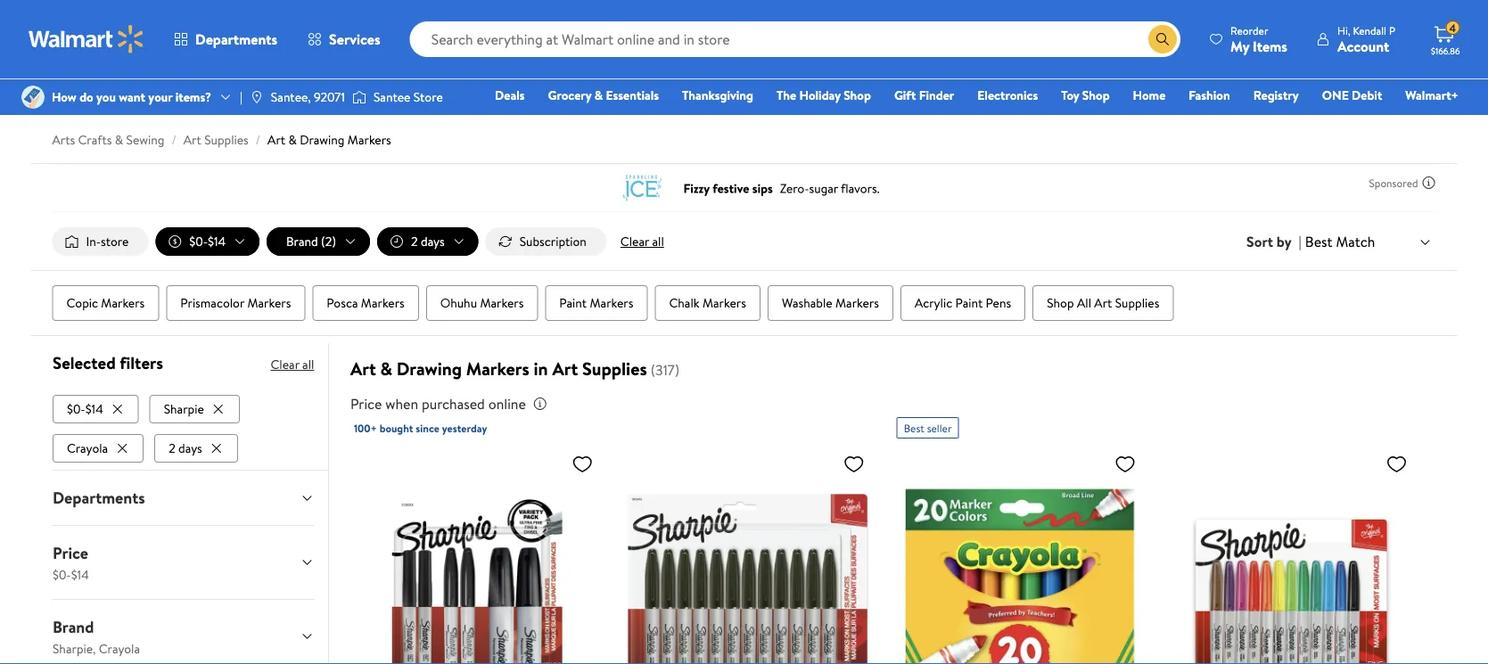Task type: locate. For each thing, give the bounding box(es) containing it.
walmart+ link
[[1398, 86, 1468, 105]]

2 days
[[411, 233, 445, 250], [168, 440, 202, 457]]

clear down prismacolor markers link
[[270, 356, 299, 373]]

 image left santee,
[[250, 90, 264, 104]]

0 vertical spatial crayola
[[66, 440, 108, 457]]

1 vertical spatial |
[[1299, 232, 1302, 252]]

1 paint from the left
[[560, 294, 587, 312]]

1 horizontal spatial 2 days
[[411, 233, 445, 250]]

supplies down items?
[[204, 131, 249, 149]]

1 horizontal spatial price
[[351, 394, 382, 414]]

&
[[595, 87, 603, 104], [115, 131, 123, 149], [289, 131, 297, 149], [380, 356, 393, 381]]

$0-$14 up the prismacolor
[[189, 233, 226, 250]]

1 vertical spatial $14
[[85, 400, 103, 418]]

1 horizontal spatial 2
[[411, 233, 418, 250]]

gift finder
[[895, 87, 955, 104]]

2 / from the left
[[256, 131, 261, 149]]

0 horizontal spatial shop
[[844, 87, 872, 104]]

arts
[[52, 131, 75, 149]]

ohuhu
[[441, 294, 477, 312]]

1 vertical spatial crayola
[[98, 640, 140, 657]]

price inside price $0-$14
[[52, 542, 88, 565]]

departments down crayola button in the left of the page
[[52, 487, 145, 509]]

home link
[[1126, 86, 1174, 105]]

best
[[1306, 232, 1333, 251], [904, 421, 925, 436]]

sharpie
[[163, 400, 204, 418]]

markers right the chalk at the top left of the page
[[703, 294, 747, 312]]

2 vertical spatial supplies
[[583, 356, 647, 381]]

markers right the prismacolor
[[247, 294, 291, 312]]

drawing up price when purchased online
[[397, 356, 462, 381]]

crayola
[[66, 440, 108, 457], [98, 640, 140, 657]]

best match
[[1306, 232, 1376, 251]]

1 horizontal spatial brand
[[286, 233, 318, 250]]

$0-$14 list item
[[52, 391, 142, 424]]

/
[[172, 131, 176, 149], [256, 131, 261, 149]]

$0- up the prismacolor
[[189, 233, 208, 250]]

$0- inside price $0-$14
[[52, 566, 71, 583]]

clear up the paint markers at the top left of page
[[621, 233, 650, 250]]

prismacolor markers
[[180, 294, 291, 312]]

1 vertical spatial clear all button
[[270, 351, 314, 379]]

paint inside paint markers link
[[560, 294, 587, 312]]

0 vertical spatial $0-$14
[[189, 233, 226, 250]]

1 horizontal spatial /
[[256, 131, 261, 149]]

deals link
[[487, 86, 533, 105]]

essentials
[[606, 87, 659, 104]]

0 vertical spatial $14
[[208, 233, 226, 250]]

0 vertical spatial 2
[[411, 233, 418, 250]]

crayola right sharpie,
[[98, 640, 140, 657]]

posca markers
[[327, 294, 405, 312]]

best match button
[[1302, 230, 1437, 254]]

shop
[[844, 87, 872, 104], [1083, 87, 1110, 104], [1048, 294, 1075, 312]]

0 horizontal spatial |
[[240, 88, 243, 106]]

 image
[[21, 86, 45, 109], [352, 88, 367, 106], [250, 90, 264, 104]]

| right by
[[1299, 232, 1302, 252]]

0 vertical spatial clear all button
[[614, 227, 672, 256]]

price
[[351, 394, 382, 414], [52, 542, 88, 565]]

markers right washable in the right top of the page
[[836, 294, 880, 312]]

1 vertical spatial $0-
[[66, 400, 85, 418]]

2 up posca markers link
[[411, 233, 418, 250]]

in-store button
[[52, 227, 148, 256]]

1 vertical spatial drawing
[[397, 356, 462, 381]]

0 horizontal spatial days
[[178, 440, 202, 457]]

1 horizontal spatial drawing
[[397, 356, 462, 381]]

1 vertical spatial best
[[904, 421, 925, 436]]

p
[[1390, 23, 1396, 38]]

1 vertical spatial days
[[178, 440, 202, 457]]

1 vertical spatial 2
[[168, 440, 175, 457]]

chalk
[[669, 294, 700, 312]]

brand inside dropdown button
[[286, 233, 318, 250]]

art inside shop all art supplies link
[[1095, 294, 1113, 312]]

2 down sharpie at the bottom of the page
[[168, 440, 175, 457]]

holiday
[[800, 87, 841, 104]]

& down santee,
[[289, 131, 297, 149]]

 image for santee, 92071
[[250, 90, 264, 104]]

markers for paint markers
[[590, 294, 634, 312]]

paint markers link
[[545, 286, 648, 321]]

in
[[534, 356, 548, 381]]

paint inside the 'acrylic paint pens' link
[[956, 294, 983, 312]]

items
[[1254, 36, 1288, 56]]

brand inside 'brand sharpie, crayola'
[[52, 616, 94, 639]]

departments up items?
[[195, 29, 278, 49]]

paint left pens
[[956, 294, 983, 312]]

1 vertical spatial 2 days
[[168, 440, 202, 457]]

when
[[386, 394, 419, 414]]

& right crafts
[[115, 131, 123, 149]]

1 vertical spatial departments
[[52, 487, 145, 509]]

toy
[[1062, 87, 1080, 104]]

 image for santee store
[[352, 88, 367, 106]]

markers left the chalk at the top left of the page
[[590, 294, 634, 312]]

fashion link
[[1181, 86, 1239, 105]]

days down sharpie button
[[178, 440, 202, 457]]

1 horizontal spatial shop
[[1048, 294, 1075, 312]]

$0-
[[189, 233, 208, 250], [66, 400, 85, 418], [52, 566, 71, 583]]

$0-$14 inside button
[[66, 400, 103, 418]]

all up chalk markers link
[[653, 233, 664, 250]]

sponsored
[[1370, 175, 1419, 190]]

2 paint from the left
[[956, 294, 983, 312]]

0 vertical spatial 2 days
[[411, 233, 445, 250]]

supplies right all
[[1116, 294, 1160, 312]]

brand up sharpie,
[[52, 616, 94, 639]]

one debit
[[1323, 87, 1383, 104]]

price for $0-
[[52, 542, 88, 565]]

0 horizontal spatial $0-$14
[[66, 400, 103, 418]]

shop left all
[[1048, 294, 1075, 312]]

prismacolor
[[180, 294, 244, 312]]

2 inside dropdown button
[[411, 233, 418, 250]]

$0- up 'brand sharpie, crayola'
[[52, 566, 71, 583]]

1 vertical spatial clear all
[[270, 356, 314, 373]]

$14 inside dropdown button
[[208, 233, 226, 250]]

0 vertical spatial price
[[351, 394, 382, 414]]

best right by
[[1306, 232, 1333, 251]]

clear all down prismacolor markers link
[[270, 356, 314, 373]]

purchased
[[422, 394, 485, 414]]

| up arts crafts & sewing / art supplies / art & drawing markers
[[240, 88, 243, 106]]

brand for brand sharpie, crayola
[[52, 616, 94, 639]]

paint
[[560, 294, 587, 312], [956, 294, 983, 312]]

markers right ohuhu
[[480, 294, 524, 312]]

clear all for clear all "button" within the sort and filter section "element"
[[621, 233, 664, 250]]

0 horizontal spatial clear all button
[[270, 351, 314, 379]]

best left seller
[[904, 421, 925, 436]]

by
[[1277, 232, 1292, 252]]

0 horizontal spatial 2
[[168, 440, 175, 457]]

0 horizontal spatial best
[[904, 421, 925, 436]]

2 horizontal spatial  image
[[352, 88, 367, 106]]

departments inside popup button
[[195, 29, 278, 49]]

1 horizontal spatial  image
[[250, 90, 264, 104]]

price up 100+ at the left bottom of the page
[[351, 394, 382, 414]]

0 horizontal spatial price
[[52, 542, 88, 565]]

 image for how do you want your items?
[[21, 86, 45, 109]]

4
[[1450, 20, 1457, 35]]

departments
[[195, 29, 278, 49], [52, 487, 145, 509]]

art right in
[[553, 356, 578, 381]]

kendall
[[1354, 23, 1387, 38]]

 image left how on the top left
[[21, 86, 45, 109]]

debit
[[1353, 87, 1383, 104]]

clear all button up the chalk at the top left of the page
[[614, 227, 672, 256]]

$14 up 'brand sharpie, crayola'
[[71, 566, 88, 583]]

0 horizontal spatial paint
[[560, 294, 587, 312]]

$0-$14 button
[[52, 395, 138, 424]]

1 horizontal spatial |
[[1299, 232, 1302, 252]]

2 days list item
[[154, 431, 241, 463]]

0 vertical spatial brand
[[286, 233, 318, 250]]

0 vertical spatial clear all
[[621, 233, 664, 250]]

/ right sewing
[[172, 131, 176, 149]]

0 vertical spatial days
[[421, 233, 445, 250]]

all
[[653, 233, 664, 250], [302, 356, 314, 373]]

match
[[1337, 232, 1376, 251]]

brand left (2)
[[286, 233, 318, 250]]

0 horizontal spatial clear all
[[270, 356, 314, 373]]

clear all button
[[614, 227, 672, 256], [270, 351, 314, 379]]

price $0-$14
[[52, 542, 88, 583]]

markers right posca
[[361, 294, 405, 312]]

1 horizontal spatial clear
[[621, 233, 650, 250]]

1 horizontal spatial $0-$14
[[189, 233, 226, 250]]

1 vertical spatial brand
[[52, 616, 94, 639]]

gift finder link
[[887, 86, 963, 105]]

drawing down 92071
[[300, 131, 345, 149]]

my
[[1231, 36, 1250, 56]]

0 vertical spatial all
[[653, 233, 664, 250]]

all down posca markers link
[[302, 356, 314, 373]]

clear all up the paint markers at the top left of page
[[621, 233, 664, 250]]

1 vertical spatial $0-$14
[[66, 400, 103, 418]]

shop right holiday
[[844, 87, 872, 104]]

markers right copic
[[101, 294, 145, 312]]

yesterday
[[442, 421, 487, 436]]

supplies for in
[[583, 356, 647, 381]]

1 horizontal spatial best
[[1306, 232, 1333, 251]]

clear all button down prismacolor markers link
[[270, 351, 314, 379]]

$14 up the prismacolor
[[208, 233, 226, 250]]

price up 'brand sharpie, crayola'
[[52, 542, 88, 565]]

0 horizontal spatial 2 days
[[168, 440, 202, 457]]

Search search field
[[410, 21, 1181, 57]]

0 vertical spatial best
[[1306, 232, 1333, 251]]

2 vertical spatial $0-
[[52, 566, 71, 583]]

paint down subscription
[[560, 294, 587, 312]]

0 horizontal spatial supplies
[[204, 131, 249, 149]]

1 horizontal spatial days
[[421, 233, 445, 250]]

do
[[80, 88, 93, 106]]

1 horizontal spatial paint
[[956, 294, 983, 312]]

0 horizontal spatial  image
[[21, 86, 45, 109]]

shop right the toy
[[1083, 87, 1110, 104]]

1 vertical spatial supplies
[[1116, 294, 1160, 312]]

$0- up crayola list item on the bottom left of page
[[66, 400, 85, 418]]

toy shop
[[1062, 87, 1110, 104]]

2 vertical spatial $14
[[71, 566, 88, 583]]

$14 up crayola list item on the bottom left of page
[[85, 400, 103, 418]]

0 horizontal spatial all
[[302, 356, 314, 373]]

0 horizontal spatial /
[[172, 131, 176, 149]]

thanksgiving
[[683, 87, 754, 104]]

0 vertical spatial departments
[[195, 29, 278, 49]]

sharpie fine12ct marker set image
[[1169, 446, 1415, 665]]

copic markers link
[[52, 286, 159, 321]]

list containing $0-$14
[[52, 391, 314, 463]]

crayola down $0-$14 button
[[66, 440, 108, 457]]

all inside sort and filter section "element"
[[653, 233, 664, 250]]

1 horizontal spatial departments
[[195, 29, 278, 49]]

hi, kendall p account
[[1338, 23, 1396, 56]]

you
[[96, 88, 116, 106]]

0 vertical spatial clear
[[621, 233, 650, 250]]

the holiday shop link
[[769, 86, 880, 105]]

sharpie list item
[[149, 391, 243, 424]]

brand for brand (2)
[[286, 233, 318, 250]]

0 vertical spatial $0-
[[189, 233, 208, 250]]

2 horizontal spatial supplies
[[1116, 294, 1160, 312]]

$0-$14 up crayola list item on the bottom left of page
[[66, 400, 103, 418]]

clear all inside "button"
[[621, 233, 664, 250]]

supplies left (317) on the left bottom of page
[[583, 356, 647, 381]]

account
[[1338, 36, 1390, 56]]

days up ohuhu
[[421, 233, 445, 250]]

posca markers link
[[313, 286, 419, 321]]

/ right art supplies link
[[256, 131, 261, 149]]

1 horizontal spatial clear all button
[[614, 227, 672, 256]]

1 horizontal spatial all
[[653, 233, 664, 250]]

departments inside dropdown button
[[52, 487, 145, 509]]

2 days up ohuhu
[[411, 233, 445, 250]]

best seller
[[904, 421, 952, 436]]

days
[[421, 233, 445, 250], [178, 440, 202, 457]]

0 horizontal spatial departments
[[52, 487, 145, 509]]

departments button
[[159, 18, 293, 61]]

 image right 92071
[[352, 88, 367, 106]]

best inside popup button
[[1306, 232, 1333, 251]]

gift
[[895, 87, 917, 104]]

1 horizontal spatial supplies
[[583, 356, 647, 381]]

sharpie,
[[52, 640, 95, 657]]

markers for prismacolor markers
[[247, 294, 291, 312]]

1 vertical spatial price
[[52, 542, 88, 565]]

art right all
[[1095, 294, 1113, 312]]

sharpie permanent markers, multi-tip pack, fine/ultra fine/chisel tip, black, 6 count image
[[354, 446, 601, 665]]

0 vertical spatial supplies
[[204, 131, 249, 149]]

1 vertical spatial clear
[[270, 356, 299, 373]]

list
[[52, 391, 314, 463]]

2 days down sharpie at the bottom of the page
[[168, 440, 202, 457]]

0 horizontal spatial brand
[[52, 616, 94, 639]]

washable markers
[[782, 294, 880, 312]]

fashion
[[1190, 87, 1231, 104]]

0 horizontal spatial drawing
[[300, 131, 345, 149]]

art & drawing markers link
[[268, 131, 391, 149]]

1 horizontal spatial clear all
[[621, 233, 664, 250]]

acrylic paint pens
[[915, 294, 1012, 312]]

in-store
[[86, 233, 129, 250]]



Task type: vqa. For each thing, say whether or not it's contained in the screenshot.
No
no



Task type: describe. For each thing, give the bounding box(es) containing it.
0 vertical spatial drawing
[[300, 131, 345, 149]]

2 days inside button
[[168, 440, 202, 457]]

walmart+
[[1406, 87, 1460, 104]]

price when purchased online
[[351, 394, 526, 414]]

sharpie permanent markers, fine point, black, 12 count image
[[626, 446, 872, 665]]

sort by |
[[1247, 232, 1302, 252]]

clear all button inside sort and filter section "element"
[[614, 227, 672, 256]]

add to favorites list, crayola broad line washable markers, 20 ct, school supplies, teacher supplies, classic colors image
[[1115, 453, 1137, 476]]

Walmart Site-Wide search field
[[410, 21, 1181, 57]]

& right the grocery
[[595, 87, 603, 104]]

art supplies link
[[184, 131, 249, 149]]

(2)
[[321, 233, 336, 250]]

chalk markers
[[669, 294, 747, 312]]

deals
[[495, 87, 525, 104]]

1 / from the left
[[172, 131, 176, 149]]

pens
[[986, 294, 1012, 312]]

shop all art supplies link
[[1033, 286, 1174, 321]]

ohuhu markers
[[441, 294, 524, 312]]

days inside 2 days dropdown button
[[421, 233, 445, 250]]

departments tab
[[38, 471, 328, 525]]

brand tab
[[38, 600, 328, 665]]

ad disclaimer and feedback for skylinedisplayad image
[[1423, 176, 1437, 190]]

crayola list item
[[52, 431, 147, 463]]

acrylic
[[915, 294, 953, 312]]

prismacolor markers link
[[166, 286, 305, 321]]

toy shop link
[[1054, 86, 1118, 105]]

thanksgiving link
[[674, 86, 762, 105]]

sewing
[[126, 131, 165, 149]]

items?
[[175, 88, 211, 106]]

0 horizontal spatial clear
[[270, 356, 299, 373]]

services
[[329, 29, 381, 49]]

grocery & essentials
[[548, 87, 659, 104]]

add to favorites list, sharpie permanent markers, multi-tip pack, fine/ultra fine/chisel tip, black, 6 count image
[[572, 453, 594, 476]]

registry link
[[1246, 86, 1308, 105]]

add to favorites list, sharpie permanent markers, fine point, black, 12 count image
[[844, 453, 865, 476]]

copic markers
[[66, 294, 145, 312]]

2 days inside dropdown button
[[411, 233, 445, 250]]

$14 inside button
[[85, 400, 103, 418]]

sharpie button
[[149, 395, 239, 424]]

shop all art supplies
[[1048, 294, 1160, 312]]

days inside 2 days button
[[178, 440, 202, 457]]

& up when
[[380, 356, 393, 381]]

2 days button
[[377, 227, 479, 256]]

store
[[101, 233, 129, 250]]

best for best match
[[1306, 232, 1333, 251]]

seller
[[928, 421, 952, 436]]

supplies for /
[[204, 131, 249, 149]]

ohuhu markers link
[[426, 286, 538, 321]]

santee store
[[374, 88, 443, 106]]

the holiday shop
[[777, 87, 872, 104]]

2 days button
[[154, 434, 238, 463]]

markers for posca markers
[[361, 294, 405, 312]]

clear inside sort and filter section "element"
[[621, 233, 650, 250]]

applied filters section element
[[52, 352, 163, 375]]

$0- inside button
[[66, 400, 85, 418]]

want
[[119, 88, 145, 106]]

crayola inside button
[[66, 440, 108, 457]]

your
[[148, 88, 172, 106]]

markers down santee
[[348, 131, 391, 149]]

all
[[1078, 294, 1092, 312]]

sort and filter section element
[[31, 213, 1458, 270]]

clear all for the bottommost clear all "button"
[[270, 356, 314, 373]]

arts crafts & sewing / art supplies / art & drawing markers
[[52, 131, 391, 149]]

bought
[[380, 421, 413, 436]]

brand (2) button
[[267, 227, 370, 256]]

brand (2)
[[286, 233, 336, 250]]

chalk markers link
[[655, 286, 761, 321]]

crayola broad line washable markers, 20 ct, school supplies, teacher supplies, classic colors image
[[897, 446, 1144, 665]]

markers up online
[[466, 356, 530, 381]]

0 vertical spatial |
[[240, 88, 243, 106]]

online
[[489, 394, 526, 414]]

the
[[777, 87, 797, 104]]

art & drawing markers in art supplies (317)
[[351, 356, 680, 381]]

$0-$14 inside dropdown button
[[189, 233, 226, 250]]

washable markers link
[[768, 286, 894, 321]]

$0-$14 button
[[156, 227, 260, 256]]

one debit link
[[1315, 86, 1391, 105]]

subscription button
[[486, 227, 607, 256]]

add to favorites list, sharpie fine12ct marker set image
[[1387, 453, 1408, 476]]

legal information image
[[533, 397, 548, 411]]

finder
[[920, 87, 955, 104]]

(317)
[[651, 361, 680, 380]]

crayola button
[[52, 434, 143, 463]]

price for when
[[351, 394, 382, 414]]

best for best seller
[[904, 421, 925, 436]]

santee
[[374, 88, 411, 106]]

markers for ohuhu markers
[[480, 294, 524, 312]]

100+
[[354, 421, 377, 436]]

selected filters
[[52, 352, 163, 375]]

art up 100+ at the left bottom of the page
[[351, 356, 376, 381]]

2 horizontal spatial shop
[[1083, 87, 1110, 104]]

crafts
[[78, 131, 112, 149]]

search icon image
[[1156, 32, 1171, 46]]

santee,
[[271, 88, 311, 106]]

92071
[[314, 88, 345, 106]]

$0- inside dropdown button
[[189, 233, 208, 250]]

acrylic paint pens link
[[901, 286, 1026, 321]]

brand sharpie, crayola
[[52, 616, 140, 657]]

2 inside button
[[168, 440, 175, 457]]

markers for chalk markers
[[703, 294, 747, 312]]

crayola inside 'brand sharpie, crayola'
[[98, 640, 140, 657]]

markers for washable markers
[[836, 294, 880, 312]]

$166.86
[[1432, 45, 1461, 57]]

services button
[[293, 18, 396, 61]]

walmart image
[[29, 25, 145, 54]]

subscription
[[520, 233, 587, 250]]

1 vertical spatial all
[[302, 356, 314, 373]]

how do you want your items?
[[52, 88, 211, 106]]

$14 inside price $0-$14
[[71, 566, 88, 583]]

100+ bought since yesterday
[[354, 421, 487, 436]]

price tab
[[38, 526, 328, 599]]

reorder my items
[[1231, 23, 1288, 56]]

markers for copic markers
[[101, 294, 145, 312]]

departments button
[[38, 471, 328, 525]]

art down santee,
[[268, 131, 286, 149]]

washable
[[782, 294, 833, 312]]

| inside sort and filter section "element"
[[1299, 232, 1302, 252]]

copic
[[66, 294, 98, 312]]

santee, 92071
[[271, 88, 345, 106]]

registry
[[1254, 87, 1300, 104]]

art down items?
[[184, 131, 201, 149]]



